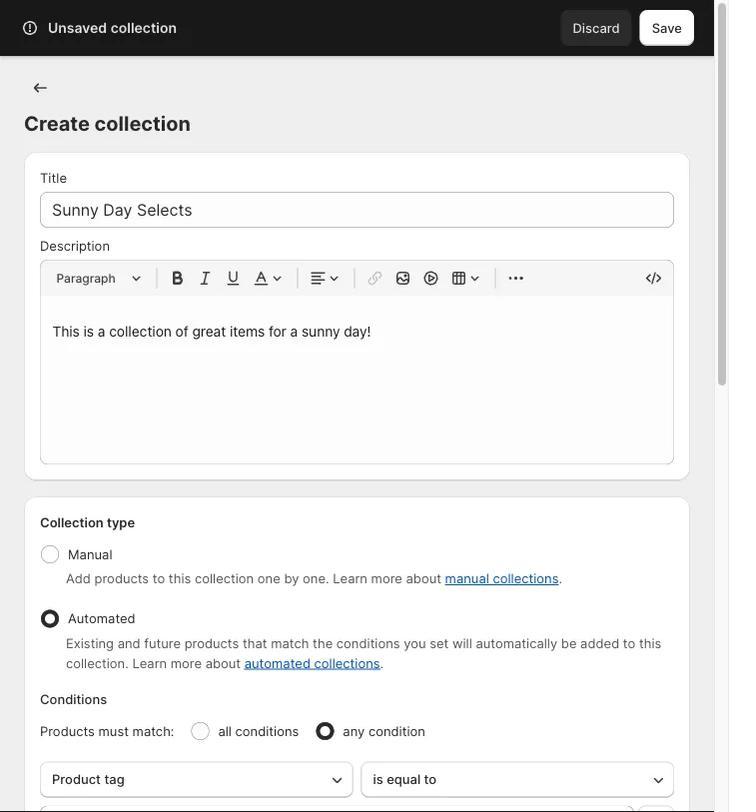 Task type: vqa. For each thing, say whether or not it's contained in the screenshot.
Email
no



Task type: describe. For each thing, give the bounding box(es) containing it.
1 vertical spatial .
[[380, 656, 384, 671]]

is equal to
[[373, 772, 437, 787]]

is
[[373, 772, 383, 787]]

one
[[258, 571, 281, 587]]

automated
[[68, 611, 136, 627]]

any
[[343, 724, 365, 739]]

collection for unsaved collection
[[111, 19, 177, 36]]

products must match:
[[40, 724, 174, 739]]

paragraph
[[56, 271, 116, 285]]

unsaved collection
[[48, 19, 177, 36]]

by
[[284, 571, 299, 587]]

type
[[107, 515, 135, 530]]

automated collections .
[[245, 656, 384, 671]]

create
[[24, 111, 90, 136]]

add products to this collection one by one. learn more about manual collections .
[[66, 571, 563, 587]]

that
[[243, 636, 267, 651]]

2 vertical spatial collection
[[195, 571, 254, 587]]

product tag
[[52, 772, 125, 787]]

0 vertical spatial more
[[371, 571, 403, 587]]

discard button
[[561, 10, 632, 46]]

title
[[40, 170, 67, 185]]

is equal to button
[[361, 762, 675, 798]]

discard
[[573, 20, 620, 35]]

1 horizontal spatial .
[[559, 571, 563, 587]]

1 horizontal spatial collections
[[493, 571, 559, 587]]

to inside existing and future products that match the conditions you set will automatically be added to this collection. learn more about
[[623, 636, 636, 651]]

match:
[[133, 724, 174, 739]]

match
[[271, 636, 309, 651]]

manual
[[445, 571, 489, 587]]

to for equal
[[424, 772, 437, 787]]

product
[[52, 772, 101, 787]]

1 vertical spatial collections
[[314, 656, 380, 671]]

0 vertical spatial this
[[169, 571, 191, 587]]

be
[[561, 636, 577, 651]]

all conditions
[[218, 724, 299, 739]]

automatically
[[476, 636, 558, 651]]

existing and future products that match the conditions you set will automatically be added to this collection. learn more about
[[66, 636, 662, 671]]

search
[[86, 20, 129, 35]]

products inside existing and future products that match the conditions you set will automatically be added to this collection. learn more about
[[185, 636, 239, 651]]

Title text field
[[40, 192, 675, 228]]

description
[[40, 238, 110, 253]]

the
[[313, 636, 333, 651]]

save button
[[640, 10, 695, 46]]

more inside existing and future products that match the conditions you set will automatically be added to this collection. learn more about
[[171, 656, 202, 671]]



Task type: locate. For each thing, give the bounding box(es) containing it.
products
[[40, 724, 95, 739]]

learn
[[333, 571, 368, 587], [132, 656, 167, 671]]

0 horizontal spatial collections
[[314, 656, 380, 671]]

learn right one.
[[333, 571, 368, 587]]

1 horizontal spatial this
[[640, 636, 662, 651]]

add
[[66, 571, 91, 587]]

0 horizontal spatial products
[[95, 571, 149, 587]]

more down future
[[171, 656, 202, 671]]

unsaved
[[48, 19, 107, 36]]

all
[[218, 724, 232, 739]]

equal
[[387, 772, 421, 787]]

1 horizontal spatial learn
[[333, 571, 368, 587]]

condition
[[369, 724, 426, 739]]

this inside existing and future products that match the conditions you set will automatically be added to this collection. learn more about
[[640, 636, 662, 651]]

1 horizontal spatial conditions
[[337, 636, 400, 651]]

about inside existing and future products that match the conditions you set will automatically be added to this collection. learn more about
[[206, 656, 241, 671]]

0 vertical spatial collections
[[493, 571, 559, 587]]

0 vertical spatial about
[[406, 571, 442, 587]]

0 horizontal spatial .
[[380, 656, 384, 671]]

conditions
[[40, 692, 107, 707]]

1 horizontal spatial products
[[185, 636, 239, 651]]

you
[[404, 636, 426, 651]]

to right equal
[[424, 772, 437, 787]]

collection right create
[[94, 111, 191, 136]]

about
[[406, 571, 442, 587], [206, 656, 241, 671]]

to up future
[[153, 571, 165, 587]]

this up future
[[169, 571, 191, 587]]

about left automated
[[206, 656, 241, 671]]

will
[[453, 636, 472, 651]]

.
[[559, 571, 563, 587], [380, 656, 384, 671]]

set
[[430, 636, 449, 651]]

collection
[[111, 19, 177, 36], [94, 111, 191, 136], [195, 571, 254, 587]]

1 vertical spatial conditions
[[235, 724, 299, 739]]

1 vertical spatial more
[[171, 656, 202, 671]]

0 vertical spatial .
[[559, 571, 563, 587]]

learn down future
[[132, 656, 167, 671]]

added
[[581, 636, 620, 651]]

paragraph button
[[48, 266, 148, 290]]

this
[[169, 571, 191, 587], [640, 636, 662, 651]]

0 horizontal spatial more
[[171, 656, 202, 671]]

learn inside existing and future products that match the conditions you set will automatically be added to this collection. learn more about
[[132, 656, 167, 671]]

None text field
[[40, 806, 635, 812]]

collection
[[40, 515, 104, 530]]

0 vertical spatial conditions
[[337, 636, 400, 651]]

more
[[371, 571, 403, 587], [171, 656, 202, 671]]

save
[[652, 20, 683, 35]]

1 vertical spatial to
[[623, 636, 636, 651]]

to
[[153, 571, 165, 587], [623, 636, 636, 651], [424, 772, 437, 787]]

conditions right the
[[337, 636, 400, 651]]

automated
[[245, 656, 311, 671]]

0 horizontal spatial to
[[153, 571, 165, 587]]

collection type
[[40, 515, 135, 530]]

0 horizontal spatial this
[[169, 571, 191, 587]]

to for products
[[153, 571, 165, 587]]

conditions inside existing and future products that match the conditions you set will automatically be added to this collection. learn more about
[[337, 636, 400, 651]]

1 vertical spatial collection
[[94, 111, 191, 136]]

product tag button
[[40, 762, 353, 798]]

1 vertical spatial this
[[640, 636, 662, 651]]

1 horizontal spatial about
[[406, 571, 442, 587]]

create collection
[[24, 111, 191, 136]]

2 vertical spatial to
[[424, 772, 437, 787]]

0 horizontal spatial about
[[206, 656, 241, 671]]

this right added
[[640, 636, 662, 651]]

0 horizontal spatial conditions
[[235, 724, 299, 739]]

conditions right all
[[235, 724, 299, 739]]

collection for create collection
[[94, 111, 191, 136]]

collections
[[493, 571, 559, 587], [314, 656, 380, 671]]

1 vertical spatial products
[[185, 636, 239, 651]]

must
[[98, 724, 129, 739]]

0 vertical spatial learn
[[333, 571, 368, 587]]

0 vertical spatial to
[[153, 571, 165, 587]]

and
[[118, 636, 141, 651]]

0 horizontal spatial learn
[[132, 656, 167, 671]]

collection right unsaved
[[111, 19, 177, 36]]

products
[[95, 571, 149, 587], [185, 636, 239, 651]]

more right one.
[[371, 571, 403, 587]]

products down manual
[[95, 571, 149, 587]]

collections down the
[[314, 656, 380, 671]]

automated collections link
[[245, 656, 380, 671]]

about left manual at the right bottom of page
[[406, 571, 442, 587]]

products left that
[[185, 636, 239, 651]]

collections right manual at the right bottom of page
[[493, 571, 559, 587]]

1 horizontal spatial to
[[424, 772, 437, 787]]

any condition
[[343, 724, 426, 739]]

0 vertical spatial collection
[[111, 19, 177, 36]]

collection left one
[[195, 571, 254, 587]]

one.
[[303, 571, 329, 587]]

1 horizontal spatial more
[[371, 571, 403, 587]]

0 vertical spatial products
[[95, 571, 149, 587]]

manual collections link
[[445, 571, 559, 587]]

existing
[[66, 636, 114, 651]]

1 vertical spatial learn
[[132, 656, 167, 671]]

2 horizontal spatial to
[[623, 636, 636, 651]]

search button
[[54, 12, 619, 44]]

manual
[[68, 547, 112, 562]]

to right added
[[623, 636, 636, 651]]

collection.
[[66, 656, 129, 671]]

future
[[144, 636, 181, 651]]

conditions
[[337, 636, 400, 651], [235, 724, 299, 739]]

tag
[[104, 772, 125, 787]]

1 vertical spatial about
[[206, 656, 241, 671]]

to inside dropdown button
[[424, 772, 437, 787]]



